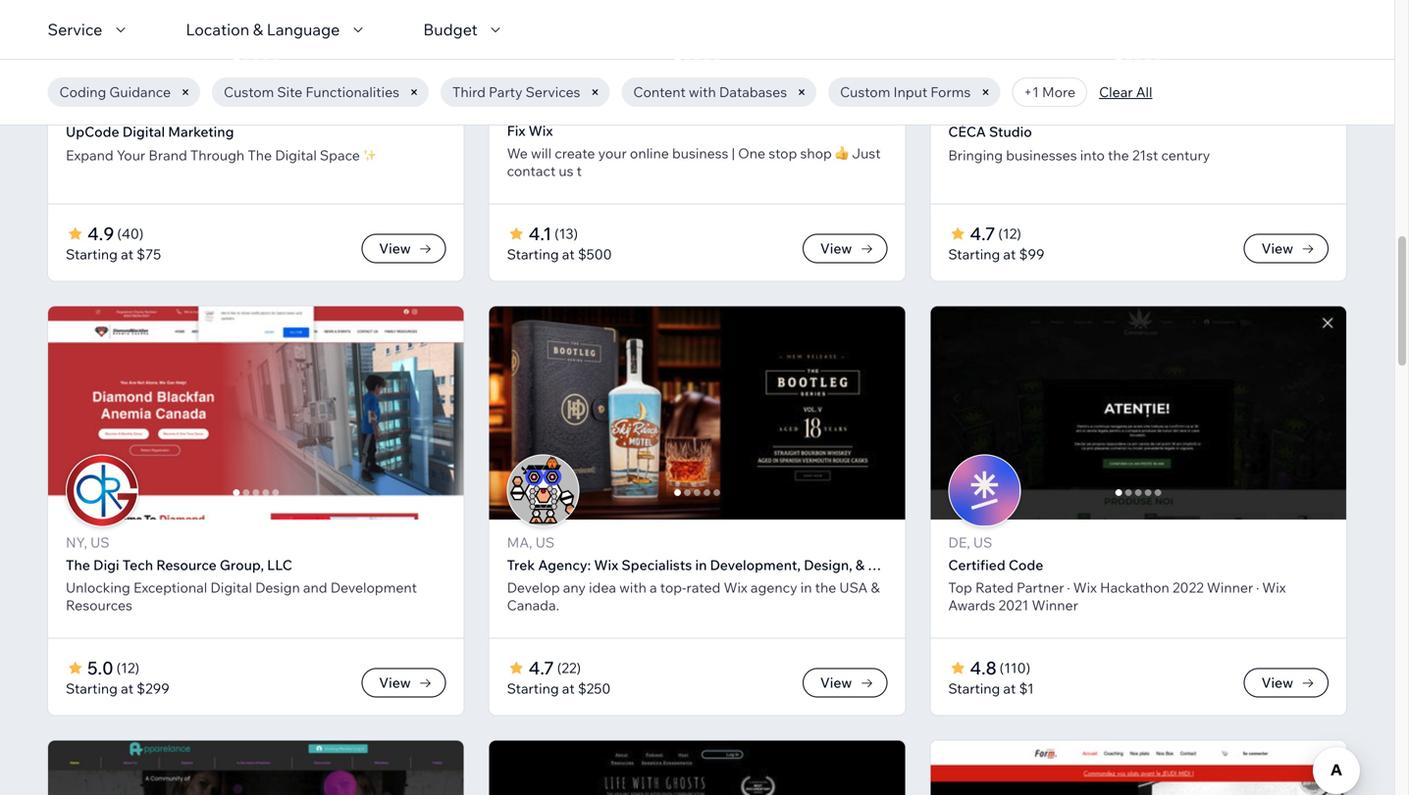 Task type: locate. For each thing, give the bounding box(es) containing it.
at inside fix wix element
[[562, 246, 575, 263]]

us inside the certified code element
[[973, 534, 993, 552]]

starting for 4.7 ( 22 )
[[507, 681, 559, 698]]

us inside céca studio element
[[973, 100, 992, 117]]

at down 22
[[562, 681, 575, 698]]

view link inside the digi tech resource group, llc element
[[361, 669, 446, 698]]

) inside 4.1 ( 13 )
[[574, 225, 578, 242]]

us up digi
[[90, 534, 109, 552]]

ny, us
[[948, 100, 992, 117], [66, 534, 109, 552]]

wix right the 2022 at bottom
[[1262, 580, 1286, 597]]

the digi tech resource group, llc element
[[47, 306, 465, 717]]

( up starting at $250
[[557, 660, 562, 677]]

$75
[[137, 246, 161, 263]]

custom left input at top
[[840, 83, 891, 101]]

shop
[[800, 145, 832, 162]]

view inside céca studio element
[[1262, 240, 1294, 257]]

1 vertical spatial 4.7
[[529, 658, 554, 680]]

1 vertical spatial ny,
[[66, 534, 87, 552]]

design,
[[804, 557, 853, 574]]

0 horizontal spatial custom
[[224, 83, 274, 101]]

ny, us up céca in the top of the page
[[948, 100, 992, 117]]

( right the 5.0
[[116, 660, 121, 677]]

starting down 4.7 ( 12 )
[[948, 246, 1000, 263]]

0 horizontal spatial ny, us
[[66, 534, 109, 552]]

custom
[[224, 83, 274, 101], [840, 83, 891, 101]]

0 horizontal spatial the
[[815, 580, 836, 597]]

1 horizontal spatial ny,
[[948, 100, 970, 117]]

starting at $99
[[948, 246, 1045, 263]]

the
[[1108, 147, 1129, 164], [815, 580, 836, 597]]

us
[[559, 162, 574, 180]]

ny, us inside the digi tech resource group, llc element
[[66, 534, 109, 552]]

1 horizontal spatial the
[[1108, 147, 1129, 164]]

custom input forms
[[840, 83, 971, 101]]

the down design,
[[815, 580, 836, 597]]

0 vertical spatial the
[[1108, 147, 1129, 164]]

fl,
[[507, 100, 526, 117]]

us inside the digi tech resource group, llc element
[[90, 534, 109, 552]]

✨
[[363, 147, 377, 164]]

) inside 4.7 ( 12 )
[[1017, 225, 1022, 242]]

view inside fix wix element
[[820, 240, 852, 257]]

coding
[[59, 83, 106, 101]]

starting down 4.1
[[507, 246, 559, 263]]

caja popcorn image
[[48, 0, 464, 85]]

wix down the development,
[[724, 580, 748, 597]]

4.7 inside "trek agency: wix specialists in development, design, & strategy" element
[[529, 658, 554, 680]]

0 horizontal spatial with
[[619, 580, 647, 597]]

at left $99
[[1003, 246, 1016, 263]]

starting inside the certified code element
[[948, 681, 1000, 698]]

site
[[277, 83, 303, 101]]

at down 13
[[562, 246, 575, 263]]

& inside button
[[253, 20, 263, 39]]

the right into
[[1108, 147, 1129, 164]]

all
[[1136, 83, 1153, 101]]

upcode
[[66, 123, 119, 140]]

1 · from the left
[[1067, 580, 1070, 597]]

) up $250
[[577, 660, 581, 677]]

ny, inside céca studio element
[[948, 100, 970, 117]]

more
[[1042, 83, 1076, 101]]

services
[[526, 83, 580, 101]]

apparelance image
[[48, 741, 464, 796]]

1 vertical spatial in
[[801, 580, 812, 597]]

4.7 for 4.7 ( 22 )
[[529, 658, 554, 680]]

us
[[90, 100, 109, 117], [529, 100, 548, 117], [973, 100, 992, 117], [90, 534, 109, 552], [536, 534, 555, 552], [973, 534, 993, 552]]

2 vertical spatial digital
[[210, 580, 252, 597]]

code
[[1009, 557, 1044, 574]]

party
[[489, 83, 523, 101]]

view inside the certified code element
[[1262, 675, 1294, 692]]

starting at $299
[[66, 681, 170, 698]]

custom left site
[[224, 83, 274, 101]]

wix inside develop any idea with a top-rated wix agency in the usa & canada.
[[724, 580, 748, 597]]

us right ma,
[[536, 534, 555, 552]]

view link inside "trek agency: wix specialists in development, design, & strategy" element
[[803, 669, 888, 698]]

starting inside céca studio element
[[948, 246, 1000, 263]]

contact
[[507, 162, 556, 180]]

2 horizontal spatial &
[[871, 580, 880, 597]]

de, us
[[948, 534, 993, 552]]

top-
[[660, 580, 687, 597]]

us for 4.9 ( 40 )
[[90, 100, 109, 117]]

) for 4.8 ( 110 )
[[1026, 660, 1031, 677]]

location & language button
[[186, 18, 369, 41]]

12
[[1003, 225, 1017, 242], [121, 660, 135, 677]]

0 horizontal spatial winner
[[1032, 597, 1078, 614]]

2 vertical spatial &
[[871, 580, 880, 597]]

( inside 4.7 ( 12 )
[[999, 225, 1003, 242]]

) inside 4.9 ( 40 )
[[139, 225, 144, 242]]

strategy
[[868, 557, 924, 574]]

us for 4.1 ( 13 )
[[529, 100, 548, 117]]

at left '$1'
[[1003, 681, 1016, 698]]

12 inside 4.7 ( 12 )
[[1003, 225, 1017, 242]]

with
[[689, 83, 716, 101], [619, 580, 647, 597]]

( for 4.9 ( 40 )
[[117, 225, 122, 242]]

t
[[577, 162, 582, 180]]

4.7 up 'starting at $99'
[[970, 223, 996, 245]]

1 custom from the left
[[224, 83, 274, 101]]

with right content
[[689, 83, 716, 101]]

starting down 4.9 in the left top of the page
[[66, 246, 118, 263]]

us inside fix wix element
[[529, 100, 548, 117]]

at down 40
[[121, 246, 133, 263]]

input
[[894, 83, 928, 101]]

) up '$299'
[[135, 660, 139, 677]]

1 horizontal spatial custom
[[840, 83, 891, 101]]

digital
[[122, 123, 165, 140], [275, 147, 317, 164], [210, 580, 252, 597]]

village cinema image
[[489, 741, 906, 796]]

with left a
[[619, 580, 647, 597]]

1 vertical spatial the
[[66, 557, 90, 574]]

starting down the 5.0
[[66, 681, 118, 698]]

12 up 'starting at $99'
[[1003, 225, 1017, 242]]

view link
[[361, 234, 446, 264], [803, 234, 888, 264], [1244, 234, 1329, 264], [361, 669, 446, 698], [803, 669, 888, 698], [1244, 669, 1329, 698]]

and
[[303, 580, 327, 597]]

create
[[555, 145, 595, 162]]

· right the 2022 at bottom
[[1257, 580, 1259, 597]]

view for 4.7 ( 12 )
[[1262, 240, 1294, 257]]

the inside develop any idea with a top-rated wix agency in the usa & canada.
[[815, 580, 836, 597]]

view link inside the certified code element
[[1244, 669, 1329, 698]]

view link for 4.8 ( 110 )
[[1244, 669, 1329, 698]]

1 vertical spatial ny, us
[[66, 534, 109, 552]]

ny, up céca in the top of the page
[[948, 100, 970, 117]]

ny, inside the digi tech resource group, llc element
[[66, 534, 87, 552]]

0 horizontal spatial ny,
[[66, 534, 87, 552]]

at inside céca studio element
[[1003, 246, 1016, 263]]

ny, up unlocking
[[66, 534, 87, 552]]

space
[[320, 147, 360, 164]]

brand
[[149, 147, 187, 164]]

1 vertical spatial 12
[[121, 660, 135, 677]]

0 vertical spatial 4.7
[[970, 223, 996, 245]]

hackathon
[[1100, 580, 1170, 597]]

at inside upcode digital marketing element
[[121, 246, 133, 263]]

0 horizontal spatial digital
[[122, 123, 165, 140]]

starting inside fix wix element
[[507, 246, 559, 263]]

top
[[948, 580, 972, 597]]

starting for 4.7 ( 12 )
[[948, 246, 1000, 263]]

the right through
[[248, 147, 272, 164]]

wix up the will
[[529, 122, 553, 139]]

view link inside fix wix element
[[803, 234, 888, 264]]

0 horizontal spatial 12
[[121, 660, 135, 677]]

us for 4.7 ( 12 )
[[973, 100, 992, 117]]

0 vertical spatial ny, us
[[948, 100, 992, 117]]

· right partner
[[1067, 580, 1070, 597]]

in down design,
[[801, 580, 812, 597]]

us inside "trek agency: wix specialists in development, design, & strategy" element
[[536, 534, 555, 552]]

0 vertical spatial &
[[253, 20, 263, 39]]

us up céca in the top of the page
[[973, 100, 992, 117]]

dba canada image
[[48, 307, 464, 520]]

rated
[[687, 580, 721, 597]]

( right 4.8
[[1000, 660, 1004, 677]]

certified code top rated partner · wix hackathon 2022 winner · wix awards 2021 winner
[[948, 557, 1286, 614]]

) inside 4.8 ( 110 )
[[1026, 660, 1031, 677]]

( inside 4.9 ( 40 )
[[117, 225, 122, 242]]

starting inside the digi tech resource group, llc element
[[66, 681, 118, 698]]

0 horizontal spatial in
[[695, 557, 707, 574]]

fix wix element
[[73, 0, 1409, 282]]

2 custom from the left
[[840, 83, 891, 101]]

starting inside upcode digital marketing element
[[66, 246, 118, 263]]

through
[[190, 147, 245, 164]]

us inside upcode digital marketing element
[[90, 100, 109, 117]]

the inside the digi tech resource group, llc element
[[66, 557, 90, 574]]

at inside the digi tech resource group, llc element
[[121, 681, 133, 698]]

at inside the certified code element
[[1003, 681, 1016, 698]]

at for 4.7 ( 22 )
[[562, 681, 575, 698]]

1 horizontal spatial &
[[856, 557, 865, 574]]

ny, us inside céca studio element
[[948, 100, 992, 117]]

1 vertical spatial the
[[815, 580, 836, 597]]

) up starting at $500
[[574, 225, 578, 242]]

us up certified
[[973, 534, 993, 552]]

( right 4.1
[[555, 225, 559, 242]]

ny, us for 5.0
[[66, 534, 109, 552]]

0 horizontal spatial &
[[253, 20, 263, 39]]

0 vertical spatial in
[[695, 557, 707, 574]]

0 vertical spatial with
[[689, 83, 716, 101]]

12 for 5.0
[[121, 660, 135, 677]]

view link inside upcode digital marketing element
[[361, 234, 446, 264]]

starting down 4.8
[[948, 681, 1000, 698]]

1 horizontal spatial ·
[[1257, 580, 1259, 597]]

& right usa
[[871, 580, 880, 597]]

1 horizontal spatial ny, us
[[948, 100, 992, 117]]

view inside upcode digital marketing element
[[379, 240, 411, 257]]

unlocking
[[66, 580, 130, 597]]

1 vertical spatial with
[[619, 580, 647, 597]]

us right fl,
[[529, 100, 548, 117]]

ui/ux design/optimization image
[[489, 307, 906, 520]]

in up rated
[[695, 557, 707, 574]]

4.7 inside céca studio element
[[970, 223, 996, 245]]

4.7
[[970, 223, 996, 245], [529, 658, 554, 680]]

view for 4.9 ( 40 )
[[379, 240, 411, 257]]

group,
[[220, 557, 264, 574]]

winner
[[1207, 580, 1253, 597], [1032, 597, 1078, 614]]

ny, us up digi
[[66, 534, 109, 552]]

us right pa, on the left top
[[90, 100, 109, 117]]

( for 4.1 ( 13 )
[[555, 225, 559, 242]]

) inside 4.7 ( 22 )
[[577, 660, 581, 677]]

4.7 up starting at $250
[[529, 658, 554, 680]]

at for 5.0 ( 12 )
[[121, 681, 133, 698]]

us for 4.8 ( 110 )
[[973, 534, 993, 552]]

2021
[[999, 597, 1029, 614]]

( right 4.9 in the left top of the page
[[117, 225, 122, 242]]

digital up your
[[122, 123, 165, 140]]

$1
[[1019, 681, 1034, 698]]

winner right the 2022 at bottom
[[1207, 580, 1253, 597]]

( inside 5.0 ( 12 )
[[116, 660, 121, 677]]

0 vertical spatial 12
[[1003, 225, 1017, 242]]

guidance
[[109, 83, 171, 101]]

starting for 4.1 ( 13 )
[[507, 246, 559, 263]]

de,
[[948, 534, 970, 552]]

us for 5.0 ( 12 )
[[90, 534, 109, 552]]

with inside filter by group
[[689, 83, 716, 101]]

develop
[[507, 580, 560, 597]]

ny, for 4.7
[[948, 100, 970, 117]]

upcode digital marketing image
[[67, 21, 137, 92]]

pa,
[[66, 100, 86, 117]]

1 horizontal spatial in
[[801, 580, 812, 597]]

( inside 4.7 ( 22 )
[[557, 660, 562, 677]]

( up 'starting at $99'
[[999, 225, 1003, 242]]

céca studio image
[[949, 21, 1020, 92]]

third party services
[[452, 83, 580, 101]]

(
[[117, 225, 122, 242], [555, 225, 559, 242], [999, 225, 1003, 242], [116, 660, 121, 677], [557, 660, 562, 677], [1000, 660, 1004, 677]]

ma,
[[507, 534, 532, 552]]

online
[[630, 145, 669, 162]]

starting down 4.7 ( 22 ) at the left bottom of the page
[[507, 681, 559, 698]]

trek agency: wix specialists in development, design, & strategy
[[507, 557, 924, 574]]

céca studio element
[[515, 0, 1409, 282]]

budget
[[423, 20, 478, 39]]

1 horizontal spatial digital
[[210, 580, 252, 597]]

) for 4.1 ( 13 )
[[574, 225, 578, 242]]

+1 more
[[1024, 83, 1076, 101]]

us for 4.7 ( 22 )
[[536, 534, 555, 552]]

at down 5.0 ( 12 )
[[121, 681, 133, 698]]

winner down partner
[[1032, 597, 1078, 614]]

1 horizontal spatial the
[[248, 147, 272, 164]]

) inside 5.0 ( 12 )
[[135, 660, 139, 677]]

) up "$75"
[[139, 225, 144, 242]]

4.7 for 4.7 ( 12 )
[[970, 223, 996, 245]]

starting for 5.0 ( 12 )
[[66, 681, 118, 698]]

0 vertical spatial the
[[248, 147, 272, 164]]

digi
[[93, 557, 119, 574]]

13
[[559, 225, 574, 242]]

we will create your online business |  one stop shop 👍 just contact us t
[[507, 145, 881, 180]]

( inside 4.1 ( 13 )
[[555, 225, 559, 242]]

22
[[562, 660, 577, 677]]

with inside develop any idea with a top-rated wix agency in the usa & canada.
[[619, 580, 647, 597]]

view for 5.0 ( 12 )
[[379, 675, 411, 692]]

your
[[598, 145, 627, 162]]

& inside develop any idea with a top-rated wix agency in the usa & canada.
[[871, 580, 880, 597]]

2022
[[1173, 580, 1204, 597]]

wix
[[529, 122, 553, 139], [594, 557, 619, 574], [724, 580, 748, 597], [1073, 580, 1097, 597], [1262, 580, 1286, 597]]

1 vertical spatial &
[[856, 557, 865, 574]]

view inside "trek agency: wix specialists in development, design, & strategy" element
[[820, 675, 852, 692]]

certified code image
[[949, 456, 1020, 527]]

$250
[[578, 681, 611, 698]]

view link inside céca studio element
[[1244, 234, 1329, 264]]

) up $99
[[1017, 225, 1022, 242]]

crc media image
[[931, 0, 1347, 85]]

custom for custom site functionalities
[[224, 83, 274, 101]]

develop any idea with a top-rated wix agency in the usa & canada.
[[507, 580, 880, 614]]

( inside 4.8 ( 110 )
[[1000, 660, 1004, 677]]

view link for 4.1 ( 13 )
[[803, 234, 888, 264]]

the form image
[[931, 741, 1347, 796]]

the inside céca studio bringing businesses into the 21st century
[[1108, 147, 1129, 164]]

) up '$1'
[[1026, 660, 1031, 677]]

& up usa
[[856, 557, 865, 574]]

1 horizontal spatial 12
[[1003, 225, 1017, 242]]

one
[[738, 145, 766, 162]]

1 horizontal spatial with
[[689, 83, 716, 101]]

4.7 ( 12 )
[[970, 223, 1022, 245]]

1 horizontal spatial 4.7
[[970, 223, 996, 245]]

digital down group,
[[210, 580, 252, 597]]

& right location
[[253, 20, 263, 39]]

view inside the digi tech resource group, llc element
[[379, 675, 411, 692]]

0 horizontal spatial the
[[66, 557, 90, 574]]

12 up starting at $299
[[121, 660, 135, 677]]

0 vertical spatial ny,
[[948, 100, 970, 117]]

12 inside 5.0 ( 12 )
[[121, 660, 135, 677]]

0 horizontal spatial 4.7
[[529, 658, 554, 680]]

starting
[[66, 246, 118, 263], [507, 246, 559, 263], [948, 246, 1000, 263], [66, 681, 118, 698], [507, 681, 559, 698], [948, 681, 1000, 698]]

development
[[330, 580, 417, 597]]

0 horizontal spatial ·
[[1067, 580, 1070, 597]]

at for 4.8 ( 110 )
[[1003, 681, 1016, 698]]

the left digi
[[66, 557, 90, 574]]

1 vertical spatial digital
[[275, 147, 317, 164]]

starting inside "trek agency: wix specialists in development, design, & strategy" element
[[507, 681, 559, 698]]

digital left the space
[[275, 147, 317, 164]]



Task type: vqa. For each thing, say whether or not it's contained in the screenshot.
Budget button
yes



Task type: describe. For each thing, give the bounding box(es) containing it.
a
[[650, 580, 657, 597]]

in inside develop any idea with a top-rated wix agency in the usa & canada.
[[801, 580, 812, 597]]

view for 4.1 ( 13 )
[[820, 240, 852, 257]]

agency
[[751, 580, 798, 597]]

21st
[[1132, 147, 1158, 164]]

upcode digital marketing expand your brand through the digital space ✨
[[66, 123, 377, 164]]

( for 4.7 ( 22 )
[[557, 660, 562, 677]]

unlocking exceptional digital design and development resources
[[66, 580, 417, 614]]

wix right partner
[[1073, 580, 1097, 597]]

4.8
[[970, 658, 997, 680]]

ny, for 5.0
[[66, 534, 87, 552]]

ny, us for 4.7
[[948, 100, 992, 117]]

+1
[[1024, 83, 1039, 101]]

certified code element
[[515, 306, 1409, 717]]

tech
[[122, 557, 153, 574]]

) for 4.7 ( 22 )
[[577, 660, 581, 677]]

content with databases
[[633, 83, 787, 101]]

$299
[[137, 681, 170, 698]]

rated
[[976, 580, 1014, 597]]

stop
[[769, 145, 797, 162]]

( for 5.0 ( 12 )
[[116, 660, 121, 677]]

partner
[[1017, 580, 1064, 597]]

llc
[[267, 557, 292, 574]]

usa
[[840, 580, 868, 597]]

5.0
[[87, 658, 113, 680]]

bringing
[[948, 147, 1003, 164]]

4.9 ( 40 )
[[87, 223, 144, 245]]

fix wix image
[[508, 21, 579, 92]]

clear all button
[[1099, 83, 1153, 101]]

👍
[[835, 145, 849, 162]]

content
[[633, 83, 686, 101]]

clear
[[1099, 83, 1133, 101]]

( for 4.7 ( 12 )
[[999, 225, 1003, 242]]

4.7 ( 22 )
[[529, 658, 581, 680]]

( for 4.8 ( 110 )
[[1000, 660, 1004, 677]]

agency:
[[538, 557, 591, 574]]

starting at $75
[[66, 246, 161, 263]]

upcode digital marketing element
[[47, 0, 465, 282]]

marketing
[[168, 123, 234, 140]]

forms
[[931, 83, 971, 101]]

pa, us
[[66, 100, 109, 117]]

filter by group
[[48, 78, 1153, 107]]

at for 4.1 ( 13 )
[[562, 246, 575, 263]]

5.0 ( 12 )
[[87, 658, 139, 680]]

expand
[[66, 147, 114, 164]]

clear all
[[1099, 83, 1153, 101]]

databases
[[719, 83, 787, 101]]

trek
[[507, 557, 535, 574]]

view link for 4.7 ( 12 )
[[1244, 234, 1329, 264]]

|
[[732, 145, 735, 162]]

location
[[186, 20, 249, 39]]

starting at $1
[[948, 681, 1034, 698]]

certified
[[948, 557, 1006, 574]]

at for 4.9 ( 40 )
[[121, 246, 133, 263]]

service
[[48, 20, 102, 39]]

century
[[1161, 147, 1210, 164]]

view link for 4.7 ( 22 )
[[803, 669, 888, 698]]

starting for 4.9 ( 40 )
[[66, 246, 118, 263]]

any
[[563, 580, 586, 597]]

2 · from the left
[[1257, 580, 1259, 597]]

trek agency: wix specialists in development, design, & strategy image
[[508, 456, 579, 527]]

custom for custom input forms
[[840, 83, 891, 101]]

view link for 5.0 ( 12 )
[[361, 669, 446, 698]]

ma, us
[[507, 534, 555, 552]]

at for 4.7 ( 12 )
[[1003, 246, 1016, 263]]

custom site functionalities
[[224, 83, 399, 101]]

$99
[[1019, 246, 1045, 263]]

business
[[672, 145, 729, 162]]

digital inside unlocking exceptional digital design and development resources
[[210, 580, 252, 597]]

erikoldham.com image
[[489, 0, 906, 85]]

the inside "upcode digital marketing expand your brand through the digital space ✨"
[[248, 147, 272, 164]]

12 for 4.7
[[1003, 225, 1017, 242]]

) for 4.7 ( 12 )
[[1017, 225, 1022, 242]]

the digi tech resource group, llc
[[66, 557, 292, 574]]

view for 4.8 ( 110 )
[[1262, 675, 1294, 692]]

0 vertical spatial digital
[[122, 123, 165, 140]]

canna house image
[[931, 307, 1347, 520]]

4.1 ( 13 )
[[529, 223, 578, 245]]

development,
[[710, 557, 801, 574]]

) for 5.0 ( 12 )
[[135, 660, 139, 677]]

view for 4.7 ( 22 )
[[820, 675, 852, 692]]

2 horizontal spatial digital
[[275, 147, 317, 164]]

we
[[507, 145, 528, 162]]

4.1
[[529, 223, 552, 245]]

40
[[122, 225, 139, 242]]

4.9
[[87, 223, 114, 245]]

fl, us
[[507, 100, 548, 117]]

just
[[852, 145, 881, 162]]

starting at $250
[[507, 681, 611, 698]]

wix up the idea
[[594, 557, 619, 574]]

your
[[117, 147, 145, 164]]

idea
[[589, 580, 616, 597]]

trek agency: wix specialists in development, design, & strategy element
[[73, 306, 1409, 717]]

view link for 4.9 ( 40 )
[[361, 234, 446, 264]]

language
[[267, 20, 340, 39]]

service button
[[48, 18, 132, 41]]

110
[[1004, 660, 1026, 677]]

awards
[[948, 597, 996, 614]]

starting at $500
[[507, 246, 612, 263]]

1 horizontal spatial winner
[[1207, 580, 1253, 597]]

starting for 4.8 ( 110 )
[[948, 681, 1000, 698]]

céca
[[948, 123, 986, 140]]

fix wix
[[507, 122, 553, 139]]

budget button
[[423, 18, 507, 41]]

) for 4.9 ( 40 )
[[139, 225, 144, 242]]

third
[[452, 83, 486, 101]]

design
[[255, 580, 300, 597]]

coding guidance
[[59, 83, 171, 101]]

the digi tech resource group, llc image
[[67, 456, 137, 527]]

location & language
[[186, 20, 340, 39]]



